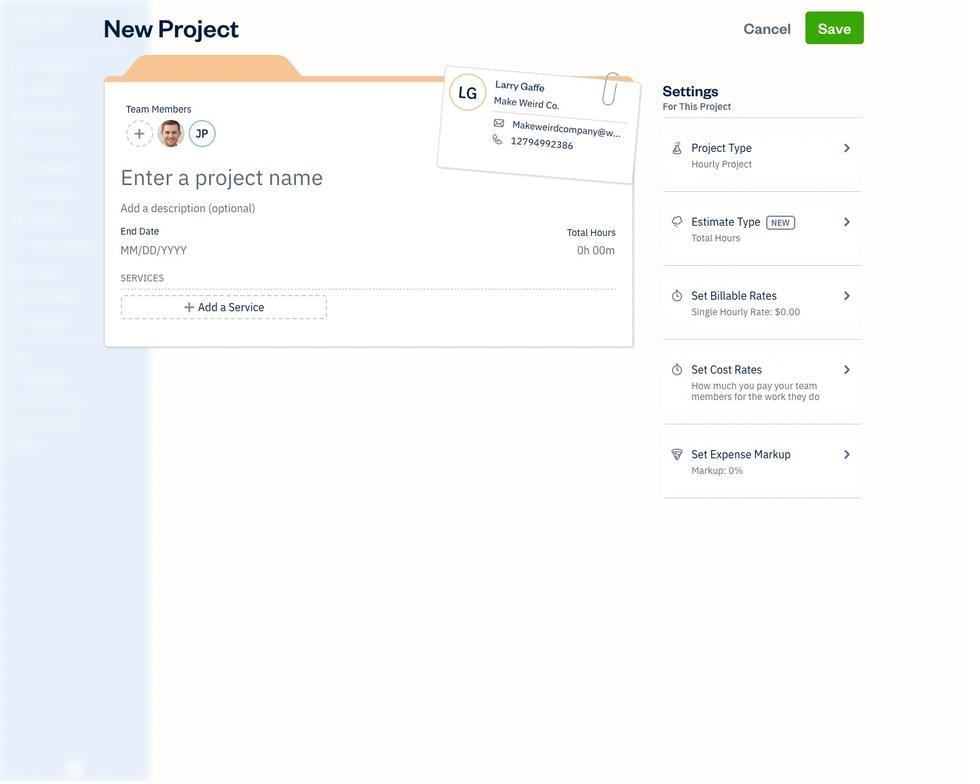 Task type: locate. For each thing, give the bounding box(es) containing it.
set up single
[[692, 289, 708, 303]]

hours
[[590, 227, 616, 239], [715, 232, 740, 244]]

2 chevronright image from the top
[[840, 288, 853, 304]]

2 vertical spatial set
[[692, 448, 708, 462]]

2 timetracking image from the top
[[671, 362, 683, 378]]

how
[[692, 380, 711, 392]]

chevronright image for set cost rates
[[840, 362, 853, 378]]

timetracking image
[[671, 288, 683, 304], [671, 362, 683, 378]]

timetracking image left cost
[[671, 362, 683, 378]]

project image
[[9, 214, 25, 227]]

chevronright image for estimate type
[[840, 214, 853, 230]]

type for estimate type
[[737, 215, 761, 229]]

settings image
[[10, 438, 145, 449]]

total
[[567, 227, 588, 239], [692, 232, 713, 244]]

rates for set cost rates
[[735, 363, 762, 377]]

:
[[770, 306, 773, 318]]

single
[[692, 306, 718, 318]]

add team member image
[[133, 126, 146, 142]]

markup:
[[692, 465, 726, 477]]

timetracking image for set billable rates
[[671, 288, 683, 304]]

1 chevronright image from the top
[[840, 214, 853, 230]]

1 vertical spatial set
[[692, 363, 708, 377]]

larry
[[495, 77, 519, 92]]

set billable rates
[[692, 289, 777, 303]]

2 chevronright image from the top
[[840, 362, 853, 378]]

end date
[[120, 225, 159, 238]]

chevronright image for set expense markup
[[840, 447, 853, 463]]

0 horizontal spatial total
[[567, 227, 588, 239]]

set up markup:
[[692, 448, 708, 462]]

chevronright image
[[840, 214, 853, 230], [840, 362, 853, 378]]

work
[[765, 391, 786, 403]]

hourly down project type
[[692, 158, 720, 170]]

type left new
[[737, 215, 761, 229]]

rates
[[749, 289, 777, 303], [735, 363, 762, 377]]

set cost rates
[[692, 363, 762, 377]]

end
[[120, 225, 137, 238]]

total hours up hourly budget text box
[[567, 227, 616, 239]]

0 vertical spatial timetracking image
[[671, 288, 683, 304]]

0 vertical spatial chevronright image
[[840, 140, 853, 156]]

cost
[[710, 363, 732, 377]]

1 vertical spatial timetracking image
[[671, 362, 683, 378]]

0 vertical spatial set
[[692, 289, 708, 303]]

items and services image
[[10, 395, 145, 406]]

project inside settings for this project
[[700, 100, 731, 113]]

co.
[[545, 99, 560, 112]]

team
[[796, 380, 817, 392]]

0 vertical spatial rates
[[749, 289, 777, 303]]

markup: 0%
[[692, 465, 743, 477]]

a
[[220, 301, 226, 314]]

plus image
[[183, 299, 196, 316]]

2 set from the top
[[692, 363, 708, 377]]

0 vertical spatial chevronright image
[[840, 214, 853, 230]]

rates up you
[[735, 363, 762, 377]]

1 horizontal spatial total hours
[[692, 232, 740, 244]]

hourly
[[692, 158, 720, 170], [720, 306, 748, 318]]

type
[[729, 141, 752, 155], [737, 215, 761, 229]]

1 set from the top
[[692, 289, 708, 303]]

this
[[679, 100, 698, 113]]

jp
[[196, 127, 208, 140]]

pay
[[757, 380, 772, 392]]

set
[[692, 289, 708, 303], [692, 363, 708, 377], [692, 448, 708, 462]]

estimate
[[692, 215, 735, 229]]

0 vertical spatial hourly
[[692, 158, 720, 170]]

add a service
[[198, 301, 264, 314]]

date
[[139, 225, 159, 238]]

total hours down estimate
[[692, 232, 740, 244]]

1 vertical spatial hourly
[[720, 306, 748, 318]]

how much you pay your team members for the work they do
[[692, 380, 820, 403]]

project
[[158, 12, 239, 43], [700, 100, 731, 113], [692, 141, 726, 155], [722, 158, 752, 170]]

0 vertical spatial type
[[729, 141, 752, 155]]

1 chevronright image from the top
[[840, 140, 853, 156]]

timetracking image left "billable"
[[671, 288, 683, 304]]

for
[[734, 391, 746, 403]]

new project
[[104, 12, 239, 43]]

team members
[[126, 103, 192, 115]]

hourly down set billable rates
[[720, 306, 748, 318]]

hours up hourly budget text box
[[590, 227, 616, 239]]

3 chevronright image from the top
[[840, 447, 853, 463]]

1 timetracking image from the top
[[671, 288, 683, 304]]

Project Description text field
[[120, 200, 494, 217]]

Hourly Budget text field
[[577, 244, 616, 257]]

set up "how"
[[692, 363, 708, 377]]

chevronright image
[[840, 140, 853, 156], [840, 288, 853, 304], [840, 447, 853, 463]]

total up hourly budget text box
[[567, 227, 588, 239]]

services
[[120, 272, 164, 284]]

you
[[739, 380, 755, 392]]

12794992386
[[510, 135, 574, 152]]

chevronright image for set billable rates
[[840, 288, 853, 304]]

2 vertical spatial chevronright image
[[840, 447, 853, 463]]

1 vertical spatial type
[[737, 215, 761, 229]]

bank connections image
[[10, 417, 145, 428]]

total down estimate
[[692, 232, 713, 244]]

hours down estimate type
[[715, 232, 740, 244]]

1 vertical spatial chevronright image
[[840, 362, 853, 378]]

main element
[[0, 0, 183, 782]]

lg
[[457, 81, 478, 104]]

3 set from the top
[[692, 448, 708, 462]]

1 vertical spatial rates
[[735, 363, 762, 377]]

hourly project
[[692, 158, 752, 170]]

type for project type
[[729, 141, 752, 155]]

total hours
[[567, 227, 616, 239], [692, 232, 740, 244]]

Project Name text field
[[120, 164, 494, 191]]

type up hourly project
[[729, 141, 752, 155]]

rates up rate
[[749, 289, 777, 303]]

1 vertical spatial chevronright image
[[840, 288, 853, 304]]

markup
[[754, 448, 791, 462]]



Task type: describe. For each thing, give the bounding box(es) containing it.
cancel
[[744, 18, 791, 37]]

projects image
[[671, 140, 683, 156]]

for
[[663, 100, 677, 113]]

payment image
[[9, 162, 25, 176]]

rates for set billable rates
[[749, 289, 777, 303]]

settings
[[663, 81, 719, 100]]

save button
[[806, 12, 864, 44]]

expenses image
[[671, 447, 683, 463]]

much
[[713, 380, 737, 392]]

timetracking image for set cost rates
[[671, 362, 683, 378]]

0 horizontal spatial total hours
[[567, 227, 616, 239]]

freshbooks image
[[64, 760, 86, 776]]

0 horizontal spatial hours
[[590, 227, 616, 239]]

set expense markup
[[692, 448, 791, 462]]

set for set expense markup
[[692, 448, 708, 462]]

the
[[749, 391, 762, 403]]

set for set billable rates
[[692, 289, 708, 303]]

project type
[[692, 141, 752, 155]]

estimate image
[[9, 111, 25, 124]]

$0.00
[[775, 306, 800, 318]]

rate
[[750, 306, 770, 318]]

billable
[[710, 289, 747, 303]]

report image
[[9, 317, 25, 331]]

client image
[[9, 85, 25, 98]]

apps image
[[10, 352, 145, 362]]

dashboard image
[[9, 59, 25, 73]]

makeweirdcompany@weird.co
[[512, 118, 642, 142]]

1 horizontal spatial hours
[[715, 232, 740, 244]]

team
[[126, 103, 149, 115]]

they
[[788, 391, 807, 403]]

team members image
[[10, 373, 145, 384]]

new
[[771, 218, 790, 228]]

larry gaffe make weird co.
[[493, 77, 560, 112]]

inc
[[52, 12, 71, 26]]

money image
[[9, 265, 25, 279]]

1 horizontal spatial total
[[692, 232, 713, 244]]

save
[[818, 18, 851, 37]]

turtle inc owner
[[11, 12, 71, 37]]

add a service button
[[120, 295, 327, 320]]

new
[[104, 12, 153, 43]]

settings for this project
[[663, 81, 731, 113]]

members
[[152, 103, 192, 115]]

End date in  format text field
[[120, 244, 286, 257]]

turtle
[[11, 12, 50, 26]]

0%
[[729, 465, 743, 477]]

expense
[[710, 448, 752, 462]]

your
[[774, 380, 793, 392]]

add
[[198, 301, 218, 314]]

phone image
[[490, 133, 504, 145]]

make
[[493, 94, 517, 108]]

set for set cost rates
[[692, 363, 708, 377]]

expense image
[[9, 188, 25, 202]]

gaffe
[[520, 79, 545, 94]]

cancel button
[[731, 12, 803, 44]]

envelope image
[[491, 117, 506, 129]]

chevronright image for project type
[[840, 140, 853, 156]]

single hourly rate : $0.00
[[692, 306, 800, 318]]

estimates image
[[671, 214, 683, 230]]

timer image
[[9, 240, 25, 253]]

service
[[229, 301, 264, 314]]

owner
[[11, 27, 36, 37]]

estimate type
[[692, 215, 761, 229]]

members
[[692, 391, 732, 403]]

chart image
[[9, 291, 25, 305]]

invoice image
[[9, 136, 25, 150]]

weird
[[518, 96, 544, 111]]

do
[[809, 391, 820, 403]]



Task type: vqa. For each thing, say whether or not it's contained in the screenshot.
(
no



